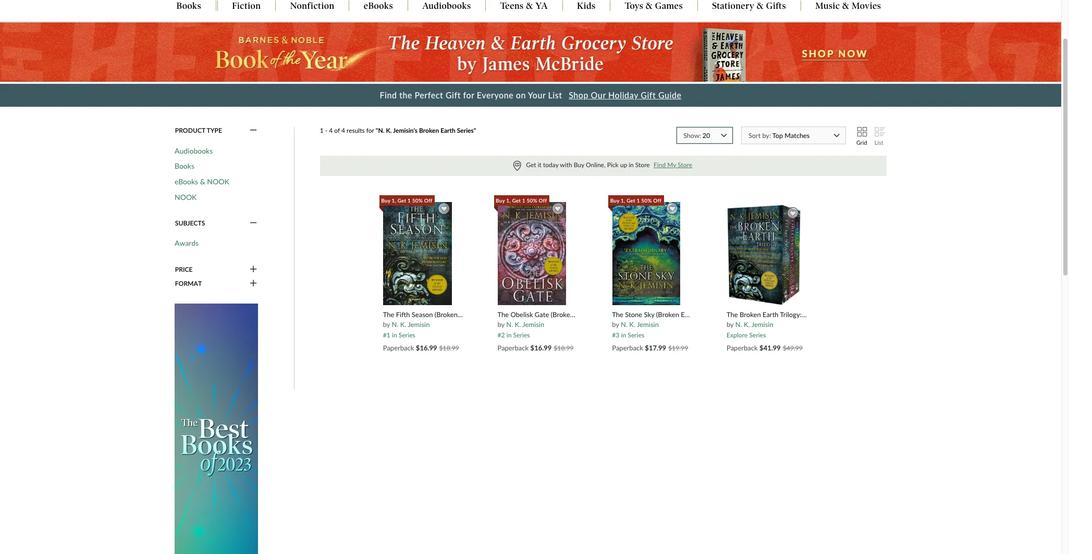 Task type: locate. For each thing, give the bounding box(es) containing it.
n. up #2 in series link
[[507, 321, 513, 329]]

3 jemisin from the left
[[637, 321, 659, 329]]

earth… for the fifth season (broken earth…
[[460, 311, 481, 319]]

$16.99 inside the fifth season (broken earth… by n. k. jemisin #1 in series paperback $16.99 $18.99
[[416, 344, 437, 352]]

buy 1, get 1 50% off for obelisk
[[496, 198, 547, 204]]

$41.99
[[760, 344, 781, 352]]

3 (broken from the left
[[657, 311, 680, 319]]

toys & games button
[[611, 1, 698, 12]]

series right #1
[[399, 332, 416, 339]]

2 earth… from the left
[[576, 311, 597, 319]]

2 horizontal spatial buy 1, get 1 50% off
[[611, 198, 662, 204]]

trilogy:
[[780, 311, 802, 319]]

& left ya
[[526, 1, 533, 11]]

$16.99
[[416, 344, 437, 352], [531, 344, 552, 352]]

earth… inside the fifth season (broken earth… by n. k. jemisin #1 in series paperback $16.99 $18.99
[[460, 311, 481, 319]]

1 vertical spatial broken
[[740, 311, 761, 319]]

0 horizontal spatial earth
[[441, 127, 456, 135]]

$16.99 inside the obelisk gate (broken earth… by n. k. jemisin #2 in series paperback $16.99 $18.99
[[531, 344, 552, 352]]

paperback inside the fifth season (broken earth… by n. k. jemisin #1 in series paperback $16.99 $18.99
[[383, 344, 414, 352]]

1 gift from the left
[[446, 90, 461, 100]]

broken right jemisin's
[[419, 127, 439, 135]]

store right up on the top right
[[636, 161, 650, 169]]

1 $16.99 from the left
[[416, 344, 437, 352]]

2 plus image from the top
[[250, 280, 257, 289]]

audiobooks inside main content
[[175, 146, 213, 155]]

1 $18.99 from the left
[[439, 345, 459, 352]]

1 horizontal spatial for
[[463, 90, 475, 100]]

in right #1
[[392, 332, 397, 339]]

3 1, from the left
[[507, 198, 511, 204]]

grid
[[857, 139, 868, 146]]

earth… right season
[[460, 311, 481, 319]]

1 buy 1, get 1 50% off from the left
[[611, 198, 662, 204]]

kids button
[[563, 1, 610, 12]]

& for games
[[646, 1, 653, 11]]

n. inside the broken earth trilogy: the… by n. k. jemisin explore series paperback $41.99 $49.99
[[736, 321, 743, 329]]

0 horizontal spatial gift
[[446, 90, 461, 100]]

(broken
[[435, 311, 458, 319], [551, 311, 574, 319], [657, 311, 680, 319]]

1 vertical spatial nook
[[175, 193, 197, 202]]

n. up #1 in series link
[[392, 321, 399, 329]]

region
[[320, 156, 887, 176]]

1 horizontal spatial old price was $18.99 element
[[554, 345, 574, 352]]

top matches link
[[742, 127, 847, 148]]

3 paperback from the left
[[612, 344, 644, 352]]

gift left guide
[[641, 90, 656, 100]]

0 horizontal spatial (broken
[[435, 311, 458, 319]]

$17.99
[[645, 344, 667, 352]]

n. inside the stone sky (broken earth… by n. k. jemisin #3 in series paperback $17.99 $19.99
[[621, 321, 628, 329]]

gift right perfect
[[446, 90, 461, 100]]

1 horizontal spatial (broken
[[551, 311, 574, 319]]

paperback down #2 in series link
[[498, 344, 529, 352]]

0 vertical spatial find
[[380, 90, 397, 100]]

gift
[[446, 90, 461, 100], [641, 90, 656, 100]]

& for gifts
[[757, 1, 764, 11]]

top matches
[[773, 131, 810, 140]]

earth… right gate at the bottom of the page
[[576, 311, 597, 319]]

by for the obelisk gate (broken earth…
[[498, 321, 505, 329]]

3 off from the left
[[539, 198, 547, 204]]

by up explore
[[727, 321, 734, 329]]

1 vertical spatial for
[[367, 127, 374, 135]]

1 off from the left
[[654, 198, 662, 204]]

the inside the stone sky (broken earth… by n. k. jemisin #3 in series paperback $17.99 $19.99
[[612, 311, 624, 319]]

off
[[654, 198, 662, 204], [424, 198, 433, 204], [539, 198, 547, 204]]

1 vertical spatial earth
[[763, 311, 779, 319]]

0 vertical spatial audiobooks
[[423, 1, 471, 11]]

audiobooks
[[423, 1, 471, 11], [175, 146, 213, 155]]

1 (broken from the left
[[435, 311, 458, 319]]

0 horizontal spatial audiobooks
[[175, 146, 213, 155]]

in right up on the top right
[[629, 161, 634, 169]]

buy 1, get 1 50% off
[[611, 198, 662, 204], [381, 198, 433, 204], [496, 198, 547, 204]]

old price was $18.99 element for season
[[439, 345, 459, 352]]

broken inside the broken earth trilogy: the… by n. k. jemisin explore series paperback $41.99 $49.99
[[740, 311, 761, 319]]

by up #3
[[612, 321, 619, 329]]

k. up explore series 'link'
[[744, 321, 750, 329]]

(broken right season
[[435, 311, 458, 319]]

jemisin inside the broken earth trilogy: the… by n. k. jemisin explore series paperback $41.99 $49.99
[[752, 321, 774, 329]]

product type
[[175, 127, 222, 135]]

subjects button
[[175, 219, 258, 228]]

(broken inside the obelisk gate (broken earth… by n. k. jemisin #2 in series paperback $16.99 $18.99
[[551, 311, 574, 319]]

type
[[207, 127, 222, 135]]

2 n. k. jemisin link from the left
[[507, 321, 545, 329]]

n. up explore
[[736, 321, 743, 329]]

paperback down explore
[[727, 344, 758, 352]]

plus image for price
[[250, 265, 257, 275]]

earth
[[441, 127, 456, 135], [763, 311, 779, 319]]

1 horizontal spatial $16.99
[[531, 344, 552, 352]]

0 vertical spatial list
[[548, 90, 563, 100]]

off for gate
[[539, 198, 547, 204]]

(broken for season
[[435, 311, 458, 319]]

in right #3
[[621, 332, 626, 339]]

jemisin for earth
[[752, 321, 774, 329]]

up
[[620, 161, 627, 169]]

1, for fifth
[[392, 198, 396, 204]]

3 series from the left
[[628, 332, 645, 339]]

1 series from the left
[[399, 332, 416, 339]]

title: the fifth season (broken earth series #1) (hugo award winner), author: n. k. jemisin image
[[383, 202, 453, 306]]

k. up #2 in series link
[[515, 321, 521, 329]]

3 the from the left
[[612, 311, 624, 319]]

0 horizontal spatial old price was $18.99 element
[[439, 345, 459, 352]]

get for the obelisk gate (broken earth…
[[512, 198, 521, 204]]

in
[[629, 161, 634, 169], [392, 332, 397, 339], [507, 332, 512, 339], [621, 332, 626, 339]]

4 the from the left
[[727, 311, 738, 319]]

paperback inside the stone sky (broken earth… by n. k. jemisin #3 in series paperback $17.99 $19.99
[[612, 344, 644, 352]]

by inside the broken earth trilogy: the… by n. k. jemisin explore series paperback $41.99 $49.99
[[727, 321, 734, 329]]

k. for the stone sky (broken earth…
[[630, 321, 636, 329]]

paperback inside the broken earth trilogy: the… by n. k. jemisin explore series paperback $41.99 $49.99
[[727, 344, 758, 352]]

$18.99 for season
[[439, 345, 459, 352]]

buy for the fifth season (broken earth…
[[381, 198, 391, 204]]

2 horizontal spatial 50%
[[642, 198, 652, 204]]

0 horizontal spatial off
[[424, 198, 433, 204]]

ebooks inside button
[[364, 1, 393, 11]]

by up #2
[[498, 321, 505, 329]]

1 horizontal spatial list
[[875, 139, 884, 146]]

paperback down #1 in series link
[[383, 344, 414, 352]]

old price was $18.99 element down the fifth season (broken earth… link
[[439, 345, 459, 352]]

audiobooks inside button
[[423, 1, 471, 11]]

gifts
[[767, 1, 787, 11]]

1 vertical spatial ebooks
[[175, 177, 198, 186]]

earth left series"
[[441, 127, 456, 135]]

off for sky
[[654, 198, 662, 204]]

in inside the stone sky (broken earth… by n. k. jemisin #3 in series paperback $17.99 $19.99
[[621, 332, 626, 339]]

series"
[[457, 127, 476, 135]]

jemisin down sky
[[637, 321, 659, 329]]

0 vertical spatial books
[[177, 1, 201, 11]]

2 off from the left
[[424, 198, 433, 204]]

main content containing find the perfect gift for everyone on your list
[[0, 22, 1062, 555]]

0 horizontal spatial buy 1, get 1 50% off
[[381, 198, 433, 204]]

music & movies button
[[801, 1, 896, 12]]

get for the fifth season (broken earth…
[[398, 198, 407, 204]]

0 horizontal spatial 1,
[[392, 198, 396, 204]]

matches
[[785, 131, 810, 140]]

the inside the broken earth trilogy: the… by n. k. jemisin explore series paperback $41.99 $49.99
[[727, 311, 738, 319]]

0 vertical spatial nook
[[207, 177, 229, 186]]

1 horizontal spatial 4
[[342, 127, 345, 135]]

the up explore
[[727, 311, 738, 319]]

old price was $18.99 element
[[439, 345, 459, 352], [554, 345, 574, 352]]

main content
[[0, 22, 1062, 555]]

0 horizontal spatial 4
[[329, 127, 333, 135]]

4 paperback from the left
[[727, 344, 758, 352]]

paperback down the #3 in series link
[[612, 344, 644, 352]]

series right #2
[[514, 332, 530, 339]]

1 earth… from the left
[[460, 311, 481, 319]]

list right your
[[548, 90, 563, 100]]

earth…
[[460, 311, 481, 319], [576, 311, 597, 319], [681, 311, 702, 319]]

the broken earth trilogy: the… by n. k. jemisin explore series paperback $41.99 $49.99
[[727, 311, 820, 352]]

1 horizontal spatial store
[[678, 161, 693, 169]]

4 by from the left
[[727, 321, 734, 329]]

3 by from the left
[[612, 321, 619, 329]]

nook down audiobooks 'link'
[[207, 177, 229, 186]]

2 horizontal spatial (broken
[[657, 311, 680, 319]]

1 jemisin from the left
[[408, 321, 430, 329]]

fiction button
[[218, 1, 275, 12]]

audiobooks button
[[408, 1, 486, 12]]

store right my
[[678, 161, 693, 169]]

1 horizontal spatial 1,
[[507, 198, 511, 204]]

for left everyone
[[463, 90, 475, 100]]

n.
[[392, 321, 399, 329], [507, 321, 513, 329], [621, 321, 628, 329], [736, 321, 743, 329]]

(broken right sky
[[657, 311, 680, 319]]

n. k. jemisin link down the fifth
[[392, 321, 430, 329]]

&
[[526, 1, 533, 11], [646, 1, 653, 11], [757, 1, 764, 11], [843, 1, 850, 11], [200, 177, 205, 186]]

1 by from the left
[[383, 321, 390, 329]]

n. inside the fifth season (broken earth… by n. k. jemisin #1 in series paperback $16.99 $18.99
[[392, 321, 399, 329]]

1 horizontal spatial broken
[[740, 311, 761, 319]]

1 vertical spatial plus image
[[250, 280, 257, 289]]

4 series from the left
[[750, 332, 766, 339]]

the left stone
[[612, 311, 624, 319]]

3 earth… from the left
[[681, 311, 702, 319]]

n. for obelisk
[[507, 321, 513, 329]]

earth left trilogy:
[[763, 311, 779, 319]]

on
[[516, 90, 526, 100]]

n. inside the obelisk gate (broken earth… by n. k. jemisin #2 in series paperback $16.99 $18.99
[[507, 321, 513, 329]]

1 plus image from the top
[[250, 265, 257, 275]]

2 series from the left
[[514, 332, 530, 339]]

50%
[[642, 198, 652, 204], [412, 198, 423, 204], [527, 198, 538, 204]]

jemisin down the broken earth trilogy: the… link
[[752, 321, 774, 329]]

earth… up $19.99
[[681, 311, 702, 319]]

jemisin inside the obelisk gate (broken earth… by n. k. jemisin #2 in series paperback $16.99 $18.99
[[523, 321, 545, 329]]

series up $41.99 in the right bottom of the page
[[750, 332, 766, 339]]

1 old price was $18.99 element from the left
[[439, 345, 459, 352]]

#3 in series link
[[612, 329, 645, 339]]

2 jemisin from the left
[[523, 321, 545, 329]]

1 horizontal spatial 50%
[[527, 198, 538, 204]]

#1 in series link
[[383, 329, 416, 339]]

3 n. k. jemisin link from the left
[[621, 321, 659, 329]]

title: the stone sky (broken earth series #3) (hugo award winner), author: n. k. jemisin image
[[612, 202, 681, 306]]

the inside the fifth season (broken earth… by n. k. jemisin #1 in series paperback $16.99 $18.99
[[383, 311, 395, 319]]

old price was $19.99 element
[[669, 345, 689, 352]]

explore
[[727, 332, 748, 339]]

& inside main content
[[200, 177, 205, 186]]

barnes & noble book of the year! the heaven & earth grocery store. shop now image
[[0, 23, 1062, 82]]

#1
[[383, 332, 391, 339]]

k. inside the broken earth trilogy: the… by n. k. jemisin explore series paperback $41.99 $49.99
[[744, 321, 750, 329]]

2 horizontal spatial off
[[654, 198, 662, 204]]

list right the grid
[[875, 139, 884, 146]]

1 50% from the left
[[642, 198, 652, 204]]

awards link
[[175, 239, 199, 248]]

0 horizontal spatial list
[[548, 90, 563, 100]]

series
[[399, 332, 416, 339], [514, 332, 530, 339], [628, 332, 645, 339], [750, 332, 766, 339]]

(broken inside the fifth season (broken earth… by n. k. jemisin #1 in series paperback $16.99 $18.99
[[435, 311, 458, 319]]

1 horizontal spatial gift
[[641, 90, 656, 100]]

nook link
[[175, 193, 197, 202]]

1,
[[621, 198, 626, 204], [392, 198, 396, 204], [507, 198, 511, 204]]

the left the obelisk
[[498, 311, 509, 319]]

broken up explore series 'link'
[[740, 311, 761, 319]]

3 n. from the left
[[621, 321, 628, 329]]

2 4 from the left
[[342, 127, 345, 135]]

the for the fifth season (broken earth…
[[383, 311, 395, 319]]

our
[[591, 90, 606, 100]]

50% for gate
[[527, 198, 538, 204]]

stationery
[[713, 1, 755, 11]]

product
[[175, 127, 205, 135]]

0 horizontal spatial nook
[[175, 193, 197, 202]]

3 buy 1, get 1 50% off from the left
[[496, 198, 547, 204]]

the fifth season (broken earth… link
[[383, 311, 481, 319]]

1 horizontal spatial audiobooks
[[423, 1, 471, 11]]

the
[[383, 311, 395, 319], [498, 311, 509, 319], [612, 311, 624, 319], [727, 311, 738, 319]]

n. for stone
[[621, 321, 628, 329]]

series for fifth
[[399, 332, 416, 339]]

2 the from the left
[[498, 311, 509, 319]]

off for season
[[424, 198, 433, 204]]

0 horizontal spatial ebooks
[[175, 177, 198, 186]]

1 4 from the left
[[329, 127, 333, 135]]

(broken right gate at the bottom of the page
[[551, 311, 574, 319]]

1
[[320, 127, 324, 135], [637, 198, 640, 204], [408, 198, 411, 204], [523, 198, 526, 204]]

list
[[548, 90, 563, 100], [875, 139, 884, 146]]

(broken inside the stone sky (broken earth… by n. k. jemisin #3 in series paperback $17.99 $19.99
[[657, 311, 680, 319]]

$16.99 down the fifth season (broken earth… link
[[416, 344, 437, 352]]

& right music
[[843, 1, 850, 11]]

2 gift from the left
[[641, 90, 656, 100]]

2 (broken from the left
[[551, 311, 574, 319]]

the obelisk gate (broken earth… by n. k. jemisin #2 in series paperback $16.99 $18.99
[[498, 311, 597, 352]]

n. k. jemisin link for broken
[[736, 321, 774, 329]]

the inside the obelisk gate (broken earth… by n. k. jemisin #2 in series paperback $16.99 $18.99
[[498, 311, 509, 319]]

by inside the fifth season (broken earth… by n. k. jemisin #1 in series paperback $16.99 $18.99
[[383, 321, 390, 329]]

in right #2
[[507, 332, 512, 339]]

k. for the broken earth trilogy: the…
[[744, 321, 750, 329]]

advertisement region
[[175, 304, 258, 555]]

1 vertical spatial books
[[175, 162, 195, 171]]

plus image up format 'dropdown button'
[[250, 265, 257, 275]]

0 horizontal spatial $18.99
[[439, 345, 459, 352]]

2 n. from the left
[[507, 321, 513, 329]]

4 right of
[[342, 127, 345, 135]]

music & movies
[[816, 1, 882, 11]]

by for the broken earth trilogy: the…
[[727, 321, 734, 329]]

$18.99 inside the fifth season (broken earth… by n. k. jemisin #1 in series paperback $16.99 $18.99
[[439, 345, 459, 352]]

earth… inside the stone sky (broken earth… by n. k. jemisin #3 in series paperback $17.99 $19.99
[[681, 311, 702, 319]]

2 horizontal spatial earth…
[[681, 311, 702, 319]]

2 buy 1, get 1 50% off from the left
[[381, 198, 433, 204]]

0 horizontal spatial earth…
[[460, 311, 481, 319]]

find left my
[[654, 161, 666, 169]]

earth inside the broken earth trilogy: the… by n. k. jemisin explore series paperback $41.99 $49.99
[[763, 311, 779, 319]]

jemisin down season
[[408, 321, 430, 329]]

2 paperback from the left
[[498, 344, 529, 352]]

k. down stone
[[630, 321, 636, 329]]

nook down 'ebooks & nook' link
[[175, 193, 197, 202]]

teens
[[501, 1, 524, 11]]

0 horizontal spatial store
[[636, 161, 650, 169]]

1 vertical spatial audiobooks
[[175, 146, 213, 155]]

#2
[[498, 332, 505, 339]]

jemisin inside the fifth season (broken earth… by n. k. jemisin #1 in series paperback $16.99 $18.99
[[408, 321, 430, 329]]

jemisin for sky
[[637, 321, 659, 329]]

2 old price was $18.99 element from the left
[[554, 345, 574, 352]]

the
[[400, 90, 413, 100]]

& for movies
[[843, 1, 850, 11]]

0 vertical spatial earth
[[441, 127, 456, 135]]

awards
[[175, 239, 199, 248]]

0 horizontal spatial for
[[367, 127, 374, 135]]

stationery & gifts
[[713, 1, 787, 11]]

list view active image
[[875, 127, 884, 140]]

& for nook
[[200, 177, 205, 186]]

$16.99 for gate
[[531, 344, 552, 352]]

find left the
[[380, 90, 397, 100]]

earth… inside the obelisk gate (broken earth… by n. k. jemisin #2 in series paperback $16.99 $18.99
[[576, 311, 597, 319]]

series inside the fifth season (broken earth… by n. k. jemisin #1 in series paperback $16.99 $18.99
[[399, 332, 416, 339]]

k. inside the stone sky (broken earth… by n. k. jemisin #3 in series paperback $17.99 $19.99
[[630, 321, 636, 329]]

audiobooks link
[[175, 146, 213, 155]]

1 paperback from the left
[[383, 344, 414, 352]]

$18.99 inside the obelisk gate (broken earth… by n. k. jemisin #2 in series paperback $16.99 $18.99
[[554, 345, 574, 352]]

4 right -
[[329, 127, 333, 135]]

4 n. k. jemisin link from the left
[[736, 321, 774, 329]]

in inside the fifth season (broken earth… by n. k. jemisin #1 in series paperback $16.99 $18.99
[[392, 332, 397, 339]]

by inside the stone sky (broken earth… by n. k. jemisin #3 in series paperback $17.99 $19.99
[[612, 321, 619, 329]]

paperback inside the obelisk gate (broken earth… by n. k. jemisin #2 in series paperback $16.99 $18.99
[[498, 344, 529, 352]]

2 $18.99 from the left
[[554, 345, 574, 352]]

& left gifts in the top of the page
[[757, 1, 764, 11]]

1 for the stone sky (broken earth…
[[637, 198, 640, 204]]

1 horizontal spatial earth
[[763, 311, 779, 319]]

2 1, from the left
[[392, 198, 396, 204]]

buy
[[574, 161, 585, 169], [611, 198, 620, 204], [381, 198, 391, 204], [496, 198, 505, 204]]

1 horizontal spatial find
[[654, 161, 666, 169]]

get it today with buy online, pick up in store find my store
[[526, 161, 693, 169]]

k. down the fifth
[[400, 321, 407, 329]]

0 horizontal spatial 50%
[[412, 198, 423, 204]]

& down audiobooks 'link'
[[200, 177, 205, 186]]

4 n. from the left
[[736, 321, 743, 329]]

plus image down price dropdown button
[[250, 280, 257, 289]]

sky
[[644, 311, 655, 319]]

by inside the obelisk gate (broken earth… by n. k. jemisin #2 in series paperback $16.99 $18.99
[[498, 321, 505, 329]]

1 n. from the left
[[392, 321, 399, 329]]

toys & games
[[625, 1, 683, 11]]

0 vertical spatial plus image
[[250, 265, 257, 275]]

$18.99 down the fifth season (broken earth… link
[[439, 345, 459, 352]]

1 horizontal spatial off
[[539, 198, 547, 204]]

old price was $18.99 element down the obelisk gate (broken earth… link
[[554, 345, 574, 352]]

series inside the obelisk gate (broken earth… by n. k. jemisin #2 in series paperback $16.99 $18.99
[[514, 332, 530, 339]]

format button
[[175, 280, 258, 289]]

k. inside the obelisk gate (broken earth… by n. k. jemisin #2 in series paperback $16.99 $18.99
[[515, 321, 521, 329]]

1 horizontal spatial ebooks
[[364, 1, 393, 11]]

jemisin's
[[393, 127, 418, 135]]

3 50% from the left
[[527, 198, 538, 204]]

k.
[[386, 127, 392, 135], [400, 321, 407, 329], [515, 321, 521, 329], [630, 321, 636, 329], [744, 321, 750, 329]]

$16.99 for season
[[416, 344, 437, 352]]

2 $16.99 from the left
[[531, 344, 552, 352]]

series for stone
[[628, 332, 645, 339]]

series right #3
[[628, 332, 645, 339]]

$18.99
[[439, 345, 459, 352], [554, 345, 574, 352]]

2 by from the left
[[498, 321, 505, 329]]

1 horizontal spatial $18.99
[[554, 345, 574, 352]]

& right toys
[[646, 1, 653, 11]]

0 horizontal spatial broken
[[419, 127, 439, 135]]

4 jemisin from the left
[[752, 321, 774, 329]]

2 50% from the left
[[412, 198, 423, 204]]

0 vertical spatial ebooks
[[364, 1, 393, 11]]

by up #1
[[383, 321, 390, 329]]

series inside the stone sky (broken earth… by n. k. jemisin #3 in series paperback $17.99 $19.99
[[628, 332, 645, 339]]

k. inside the fifth season (broken earth… by n. k. jemisin #1 in series paperback $16.99 $18.99
[[400, 321, 407, 329]]

jemisin inside the stone sky (broken earth… by n. k. jemisin #3 in series paperback $17.99 $19.99
[[637, 321, 659, 329]]

for left "n.
[[367, 127, 374, 135]]

everyone
[[477, 90, 514, 100]]

jemisin down gate at the bottom of the page
[[523, 321, 545, 329]]

in inside the obelisk gate (broken earth… by n. k. jemisin #2 in series paperback $16.99 $18.99
[[507, 332, 512, 339]]

$16.99 down gate at the bottom of the page
[[531, 344, 552, 352]]

1 1, from the left
[[621, 198, 626, 204]]

$18.99 down the obelisk gate (broken earth… link
[[554, 345, 574, 352]]

1 horizontal spatial buy 1, get 1 50% off
[[496, 198, 547, 204]]

store
[[636, 161, 650, 169], [678, 161, 693, 169]]

books inside button
[[177, 1, 201, 11]]

2 horizontal spatial 1,
[[621, 198, 626, 204]]

buy 1, get 1 50% off for stone
[[611, 198, 662, 204]]

plus image
[[250, 265, 257, 275], [250, 280, 257, 289]]

1 the from the left
[[383, 311, 395, 319]]

n. k. jemisin link up explore series 'link'
[[736, 321, 774, 329]]

buy 1, get 1 50% off for fifth
[[381, 198, 433, 204]]

0 horizontal spatial $16.99
[[416, 344, 437, 352]]

ebooks inside main content
[[175, 177, 198, 186]]

audiobooks for audiobooks button
[[423, 1, 471, 11]]

the left the fifth
[[383, 311, 395, 319]]

n. k. jemisin link down the obelisk
[[507, 321, 545, 329]]

n. up the #3 in series link
[[621, 321, 628, 329]]

n. k. jemisin link down stone
[[621, 321, 659, 329]]

1 horizontal spatial earth…
[[576, 311, 597, 319]]

1 n. k. jemisin link from the left
[[392, 321, 430, 329]]



Task type: vqa. For each thing, say whether or not it's contained in the screenshot.
option containing A Place of Hope and Humanity: A Guest Post from James McBride
no



Task type: describe. For each thing, give the bounding box(es) containing it.
obelisk
[[511, 311, 533, 319]]

series for obelisk
[[514, 332, 530, 339]]

#2 in series link
[[498, 329, 530, 339]]

0 horizontal spatial find
[[380, 90, 397, 100]]

grid link
[[857, 127, 868, 146]]

holiday
[[609, 90, 639, 100]]

n. k. jemisin link for obelisk
[[507, 321, 545, 329]]

1, for stone
[[621, 198, 626, 204]]

minus image
[[250, 219, 257, 228]]

in inside region
[[629, 161, 634, 169]]

product type button
[[175, 126, 258, 136]]

the stone sky (broken earth… link
[[612, 311, 702, 319]]

series inside the broken earth trilogy: the… by n. k. jemisin explore series paperback $41.99 $49.99
[[750, 332, 766, 339]]

games
[[656, 1, 683, 11]]

stone
[[625, 311, 643, 319]]

ebooks button
[[349, 1, 408, 12]]

in for the fifth season (broken earth…
[[392, 332, 397, 339]]

minus image
[[250, 126, 257, 136]]

perfect
[[415, 90, 444, 100]]

by for the fifth season (broken earth…
[[383, 321, 390, 329]]

stationery & gifts button
[[698, 1, 801, 12]]

n. for broken
[[736, 321, 743, 329]]

buy for the stone sky (broken earth…
[[611, 198, 620, 204]]

title: the broken earth trilogy: the fifth season, the obelisk gate, the stone sky, author: n. k. jemisin image
[[727, 205, 802, 306]]

k. for the fifth season (broken earth…
[[400, 321, 407, 329]]

find the perfect gift for everyone on your list shop our holiday gift guide
[[380, 90, 682, 100]]

2 store from the left
[[678, 161, 693, 169]]

teens & ya
[[501, 1, 548, 11]]

title: the obelisk gate (broken earth series #2) (hugo award winner), author: n. k. jemisin image
[[498, 202, 567, 306]]

books for books link at the left top of page
[[175, 162, 195, 171]]

nonfiction button
[[276, 1, 349, 12]]

$19.99
[[669, 345, 689, 352]]

-
[[325, 127, 328, 135]]

online,
[[586, 161, 606, 169]]

n. for fifth
[[392, 321, 399, 329]]

gate
[[535, 311, 549, 319]]

ebooks for ebooks
[[364, 1, 393, 11]]

paperback for stone
[[612, 344, 644, 352]]

1 vertical spatial list
[[875, 139, 884, 146]]

the stone sky (broken earth… by n. k. jemisin #3 in series paperback $17.99 $19.99
[[612, 311, 702, 352]]

"n.
[[376, 127, 385, 135]]

paperback for obelisk
[[498, 344, 529, 352]]

k. right "n.
[[386, 127, 392, 135]]

0 vertical spatial for
[[463, 90, 475, 100]]

find my store link
[[650, 161, 694, 170]]

movies
[[852, 1, 882, 11]]

today
[[543, 161, 559, 169]]

explore series link
[[727, 329, 766, 339]]

1 store from the left
[[636, 161, 650, 169]]

ya
[[536, 1, 548, 11]]

format
[[175, 280, 202, 288]]

1 for the obelisk gate (broken earth…
[[523, 198, 526, 204]]

#3
[[612, 332, 620, 339]]

my
[[668, 161, 677, 169]]

books button
[[162, 1, 216, 12]]

shop
[[569, 90, 589, 100]]

your
[[528, 90, 546, 100]]

the for the obelisk gate (broken earth…
[[498, 311, 509, 319]]

50% for season
[[412, 198, 423, 204]]

paperback for fifth
[[383, 344, 414, 352]]

get for the stone sky (broken earth…
[[627, 198, 636, 204]]

season
[[412, 311, 433, 319]]

1 for the fifth season (broken earth…
[[408, 198, 411, 204]]

the broken earth trilogy: the… link
[[727, 311, 820, 319]]

n. k. jemisin link for stone
[[621, 321, 659, 329]]

1 - 4 of 4 results for "n. k. jemisin's broken earth series"
[[320, 127, 476, 135]]

results
[[347, 127, 365, 135]]

price button
[[175, 265, 258, 275]]

fiction
[[232, 1, 261, 11]]

0 vertical spatial broken
[[419, 127, 439, 135]]

subjects
[[175, 220, 205, 227]]

& for ya
[[526, 1, 533, 11]]

n. k. jemisin link for fifth
[[392, 321, 430, 329]]

pick
[[607, 161, 619, 169]]

(broken for sky
[[657, 311, 680, 319]]

grid view active image
[[857, 127, 866, 140]]

1 vertical spatial find
[[654, 161, 666, 169]]

audiobooks for audiobooks 'link'
[[175, 146, 213, 155]]

earth… for the obelisk gate (broken earth…
[[576, 311, 597, 319]]

1, for obelisk
[[507, 198, 511, 204]]

plus image for format
[[250, 280, 257, 289]]

buy for the obelisk gate (broken earth…
[[496, 198, 505, 204]]

teens & ya button
[[486, 1, 562, 12]]

it
[[538, 161, 542, 169]]

list link
[[875, 127, 884, 146]]

50% for sky
[[642, 198, 652, 204]]

the for the stone sky (broken earth…
[[612, 311, 624, 319]]

of
[[334, 127, 340, 135]]

region containing get it today with buy online, pick up in store
[[320, 156, 887, 176]]

the obelisk gate (broken earth… link
[[498, 311, 597, 319]]

(broken for gate
[[551, 311, 574, 319]]

old price was $49.99 element
[[783, 345, 803, 352]]

in for the stone sky (broken earth…
[[621, 332, 626, 339]]

$18.99 for gate
[[554, 345, 574, 352]]

price
[[175, 266, 193, 274]]

ebooks & nook
[[175, 177, 229, 186]]

$49.99
[[783, 345, 803, 352]]

books link
[[175, 162, 195, 171]]

by for the stone sky (broken earth…
[[612, 321, 619, 329]]

the for the broken earth trilogy: the…
[[727, 311, 738, 319]]

guide
[[659, 90, 682, 100]]

the…
[[804, 311, 820, 319]]

toys
[[625, 1, 644, 11]]

ebooks for ebooks & nook
[[175, 177, 198, 186]]

fifth
[[396, 311, 410, 319]]

earth… for the stone sky (broken earth…
[[681, 311, 702, 319]]

old price was $18.99 element for gate
[[554, 345, 574, 352]]

k. for the obelisk gate (broken earth…
[[515, 321, 521, 329]]

books for books button
[[177, 1, 201, 11]]

1 horizontal spatial nook
[[207, 177, 229, 186]]

nonfiction
[[290, 1, 335, 11]]

ebooks & nook link
[[175, 177, 229, 186]]

music
[[816, 1, 841, 11]]

in for the obelisk gate (broken earth…
[[507, 332, 512, 339]]

with
[[560, 161, 572, 169]]

jemisin for season
[[408, 321, 430, 329]]

top
[[773, 131, 783, 140]]

bopis small image
[[514, 161, 521, 171]]

jemisin for gate
[[523, 321, 545, 329]]

the fifth season (broken earth… by n. k. jemisin #1 in series paperback $16.99 $18.99
[[383, 311, 481, 352]]



